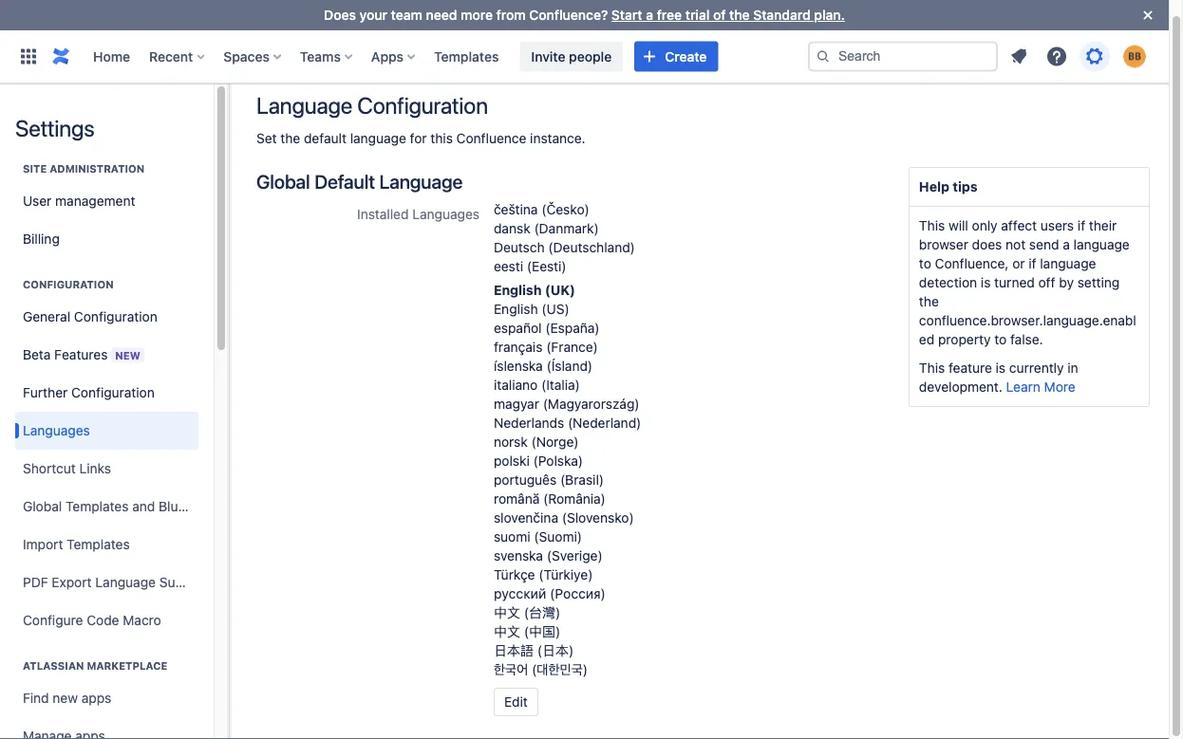 Task type: vqa. For each thing, say whether or not it's contained in the screenshot.
top
no



Task type: locate. For each thing, give the bounding box(es) containing it.
configuration
[[357, 92, 488, 119], [23, 279, 114, 291], [74, 309, 157, 325], [71, 385, 155, 401]]

0 vertical spatial this
[[919, 218, 945, 234]]

1 vertical spatial languages
[[23, 423, 90, 439]]

the down detection
[[919, 294, 939, 310]]

türkçe
[[494, 567, 535, 583]]

1 vertical spatial global
[[23, 499, 62, 515]]

configuration group
[[15, 258, 221, 646]]

čeština
[[494, 202, 538, 217]]

templates down links
[[66, 499, 129, 515]]

polski
[[494, 454, 530, 469]]

this down 'ed'
[[919, 360, 945, 376]]

1 vertical spatial this
[[919, 360, 945, 376]]

0 vertical spatial global
[[256, 170, 310, 192]]

1 this from the top
[[919, 218, 945, 234]]

1 vertical spatial a
[[1063, 237, 1070, 253]]

0 vertical spatial templates
[[434, 48, 499, 64]]

global inside configuration group
[[23, 499, 62, 515]]

1 horizontal spatial if
[[1078, 218, 1086, 234]]

0 vertical spatial languages
[[412, 207, 480, 222]]

0 horizontal spatial language
[[95, 575, 156, 591]]

site administration
[[23, 163, 145, 175]]

0 horizontal spatial global
[[23, 499, 62, 515]]

templates
[[434, 48, 499, 64], [66, 499, 129, 515], [67, 537, 130, 553]]

apps
[[81, 691, 111, 707]]

language up by
[[1040, 256, 1096, 272]]

(nederland)
[[568, 416, 641, 431]]

from
[[496, 7, 526, 23]]

2 horizontal spatial the
[[919, 294, 939, 310]]

русский
[[494, 586, 546, 602]]

find
[[23, 691, 49, 707]]

0 vertical spatial the
[[729, 7, 750, 23]]

1 horizontal spatial is
[[996, 360, 1006, 376]]

1 english from the top
[[494, 283, 542, 298]]

this
[[919, 218, 945, 234], [919, 360, 945, 376]]

appswitcher icon image
[[17, 45, 40, 68]]

installed languages element
[[494, 200, 890, 680]]

the right of
[[729, 7, 750, 23]]

if left their
[[1078, 218, 1086, 234]]

0 vertical spatial language
[[350, 131, 406, 146]]

configure code macro link
[[15, 602, 199, 640]]

global up import
[[23, 499, 62, 515]]

to down browser
[[919, 256, 932, 272]]

templates up pdf export language support link
[[67, 537, 130, 553]]

1 vertical spatial if
[[1029, 256, 1037, 272]]

does
[[324, 7, 356, 23]]

language inside configuration group
[[95, 575, 156, 591]]

global element
[[11, 30, 808, 83]]

banner
[[0, 30, 1169, 84]]

instance.
[[530, 131, 586, 146]]

a left free
[[646, 7, 653, 23]]

tips
[[953, 179, 978, 195]]

configure code macro
[[23, 613, 161, 629]]

templates for global templates and blueprints
[[66, 499, 129, 515]]

only
[[972, 218, 998, 234]]

2 horizontal spatial language
[[379, 170, 463, 192]]

1 vertical spatial to
[[995, 332, 1007, 348]]

a
[[646, 7, 653, 23], [1063, 237, 1070, 253]]

is down confluence,
[[981, 275, 991, 291]]

global templates and blueprints link
[[15, 488, 221, 526]]

billing link
[[15, 220, 199, 258]]

configuration up 'general'
[[23, 279, 114, 291]]

banner containing home
[[0, 30, 1169, 84]]

confluence?
[[529, 7, 608, 23]]

management
[[55, 193, 135, 209]]

the
[[729, 7, 750, 23], [281, 131, 300, 146], [919, 294, 939, 310]]

2 vertical spatial templates
[[67, 537, 130, 553]]

english down eesti
[[494, 283, 542, 298]]

invite people
[[531, 48, 612, 64]]

1 horizontal spatial languages
[[412, 207, 480, 222]]

templates link
[[428, 41, 505, 72]]

of
[[713, 7, 726, 23]]

off
[[1039, 275, 1056, 291]]

new
[[115, 350, 140, 362]]

is inside this feature is currently in development.
[[996, 360, 1006, 376]]

0 horizontal spatial languages
[[23, 423, 90, 439]]

configuration up new
[[74, 309, 157, 325]]

(danmark)
[[534, 221, 599, 236]]

(suomi)
[[534, 529, 582, 545]]

property
[[938, 332, 991, 348]]

1 vertical spatial language
[[379, 170, 463, 192]]

2 中文 from the top
[[494, 624, 520, 640]]

settings icon image
[[1084, 45, 1106, 68]]

1 horizontal spatial to
[[995, 332, 1007, 348]]

中文 down русский
[[494, 605, 520, 621]]

(sverige)
[[547, 548, 603, 564]]

need
[[426, 7, 457, 23]]

start a free trial of the standard plan. link
[[612, 7, 845, 23]]

this for this feature is currently in development.
[[919, 360, 945, 376]]

for
[[410, 131, 427, 146]]

default
[[314, 170, 375, 192]]

0 vertical spatial is
[[981, 275, 991, 291]]

configure
[[23, 613, 83, 629]]

中文 up 日本語
[[494, 624, 520, 640]]

this up browser
[[919, 218, 945, 234]]

shortcut links link
[[15, 450, 199, 488]]

code
[[87, 613, 119, 629]]

trial
[[686, 7, 710, 23]]

to left false.
[[995, 332, 1007, 348]]

1 vertical spatial 中文
[[494, 624, 520, 640]]

further
[[23, 385, 68, 401]]

learn more link
[[1006, 379, 1076, 395]]

user management
[[23, 193, 135, 209]]

create
[[665, 48, 707, 64]]

shortcut links
[[23, 461, 111, 477]]

support
[[159, 575, 209, 591]]

this inside this feature is currently in development.
[[919, 360, 945, 376]]

language up macro
[[95, 575, 156, 591]]

marketplace
[[87, 661, 168, 673]]

1 vertical spatial is
[[996, 360, 1006, 376]]

2 english from the top
[[494, 302, 538, 317]]

2 vertical spatial the
[[919, 294, 939, 310]]

language
[[256, 92, 353, 119], [379, 170, 463, 192], [95, 575, 156, 591]]

0 horizontal spatial the
[[281, 131, 300, 146]]

is right feature on the right of page
[[996, 360, 1006, 376]]

1 vertical spatial english
[[494, 302, 538, 317]]

language up default
[[256, 92, 353, 119]]

1 horizontal spatial language
[[256, 92, 353, 119]]

languages inside configuration group
[[23, 423, 90, 439]]

blueprints
[[159, 499, 221, 515]]

(france)
[[546, 340, 598, 355]]

configuration for further
[[71, 385, 155, 401]]

0 vertical spatial to
[[919, 256, 932, 272]]

0 vertical spatial 中文
[[494, 605, 520, 621]]

0 vertical spatial english
[[494, 283, 542, 298]]

pdf export language support
[[23, 575, 209, 591]]

help tips
[[919, 179, 978, 195]]

language down their
[[1074, 237, 1130, 253]]

0 horizontal spatial if
[[1029, 256, 1037, 272]]

languages right installed
[[412, 207, 480, 222]]

a down users
[[1063, 237, 1070, 253]]

languages up "shortcut"
[[23, 423, 90, 439]]

this inside this will only affect users if their browser does not send a language to confluence, or if language detection is turned off by setting the confluence.browser.language.enabl ed property to false.
[[919, 218, 945, 234]]

global down set
[[256, 170, 310, 192]]

2 this from the top
[[919, 360, 945, 376]]

language up the installed languages
[[379, 170, 463, 192]]

1 vertical spatial templates
[[66, 499, 129, 515]]

language down language configuration on the top
[[350, 131, 406, 146]]

français
[[494, 340, 543, 355]]

0 horizontal spatial is
[[981, 275, 991, 291]]

learn
[[1006, 379, 1041, 395]]

beta
[[23, 347, 51, 362]]

english up español
[[494, 302, 538, 317]]

not
[[1006, 237, 1026, 253]]

0 vertical spatial a
[[646, 7, 653, 23]]

their
[[1089, 218, 1117, 234]]

1 vertical spatial language
[[1074, 237, 1130, 253]]

1 horizontal spatial a
[[1063, 237, 1070, 253]]

languages
[[412, 207, 480, 222], [23, 423, 90, 439]]

english
[[494, 283, 542, 298], [494, 302, 538, 317]]

1 horizontal spatial global
[[256, 170, 310, 192]]

1 中文 from the top
[[494, 605, 520, 621]]

magyar
[[494, 397, 539, 412]]

configuration up languages link at left bottom
[[71, 385, 155, 401]]

team
[[391, 7, 423, 23]]

is inside this will only affect users if their browser does not send a language to confluence, or if language detection is turned off by setting the confluence.browser.language.enabl ed property to false.
[[981, 275, 991, 291]]

confluence image
[[49, 45, 72, 68], [49, 45, 72, 68]]

send
[[1029, 237, 1059, 253]]

the right set
[[281, 131, 300, 146]]

(대한민국)
[[532, 662, 588, 678]]

2 vertical spatial language
[[95, 575, 156, 591]]

notification icon image
[[1008, 45, 1030, 68]]

billing
[[23, 231, 60, 247]]

configuration up 'set the default language for this confluence instance.'
[[357, 92, 488, 119]]

spaces
[[224, 48, 270, 64]]

settings
[[15, 115, 95, 142]]

templates down more
[[434, 48, 499, 64]]

confluence
[[457, 131, 527, 146]]

import
[[23, 537, 63, 553]]

if right or
[[1029, 256, 1037, 272]]

will
[[949, 218, 969, 234]]

None submit
[[494, 689, 538, 717]]

the inside this will only affect users if their browser does not send a language to confluence, or if language detection is turned off by setting the confluence.browser.language.enabl ed property to false.
[[919, 294, 939, 310]]

is
[[981, 275, 991, 291], [996, 360, 1006, 376]]



Task type: describe. For each thing, give the bounding box(es) containing it.
by
[[1059, 275, 1074, 291]]

(россия)
[[550, 586, 606, 602]]

this for this will only affect users if their browser does not send a language to confluence, or if language detection is turned off by setting the confluence.browser.language.enabl ed property to false.
[[919, 218, 945, 234]]

your profile and preferences image
[[1124, 45, 1146, 68]]

home link
[[87, 41, 136, 72]]

in
[[1068, 360, 1079, 376]]

Search field
[[808, 41, 998, 72]]

pdf
[[23, 575, 48, 591]]

íslenska
[[494, 359, 543, 374]]

spaces button
[[218, 41, 289, 72]]

language configuration
[[256, 92, 488, 119]]

shortcut
[[23, 461, 76, 477]]

help
[[919, 179, 950, 195]]

general
[[23, 309, 70, 325]]

export
[[52, 575, 92, 591]]

features
[[54, 347, 108, 362]]

false.
[[1011, 332, 1044, 348]]

slovenčina
[[494, 510, 558, 526]]

(česko)
[[542, 202, 590, 217]]

recent button
[[143, 41, 212, 72]]

(uk)
[[545, 283, 575, 298]]

(türkiye)
[[539, 567, 593, 583]]

help icon image
[[1046, 45, 1068, 68]]

close image
[[1137, 4, 1160, 27]]

templates for import templates
[[67, 537, 130, 553]]

invite people button
[[520, 41, 623, 72]]

import templates
[[23, 537, 130, 553]]

free
[[657, 7, 682, 23]]

find new apps link
[[15, 680, 199, 718]]

(italia)
[[541, 378, 580, 393]]

general configuration link
[[15, 298, 199, 336]]

a inside this will only affect users if their browser does not send a language to confluence, or if language detection is turned off by setting the confluence.browser.language.enabl ed property to false.
[[1063, 237, 1070, 253]]

invite
[[531, 48, 566, 64]]

default
[[304, 131, 347, 146]]

collapse sidebar image
[[207, 93, 249, 131]]

configuration for general
[[74, 309, 157, 325]]

(us)
[[542, 302, 570, 317]]

templates inside global element
[[434, 48, 499, 64]]

(españa)
[[545, 321, 600, 336]]

set
[[256, 131, 277, 146]]

recent
[[149, 48, 193, 64]]

global templates and blueprints
[[23, 499, 221, 515]]

feature
[[949, 360, 992, 376]]

beta features new
[[23, 347, 140, 362]]

confluence,
[[935, 256, 1009, 272]]

(românia)
[[543, 492, 606, 507]]

teams
[[300, 48, 341, 64]]

user
[[23, 193, 52, 209]]

setting
[[1078, 275, 1120, 291]]

affect
[[1001, 218, 1037, 234]]

find new apps
[[23, 691, 111, 707]]

plan.
[[814, 7, 845, 23]]

this feature is currently in development.
[[919, 360, 1079, 395]]

set the default language for this confluence instance.
[[256, 131, 586, 146]]

deutsch
[[494, 240, 545, 255]]

español
[[494, 321, 542, 336]]

this
[[431, 131, 453, 146]]

administration
[[50, 163, 145, 175]]

eesti
[[494, 259, 523, 274]]

currently
[[1009, 360, 1064, 376]]

2 vertical spatial language
[[1040, 256, 1096, 272]]

confluence.browser.language.enabl
[[919, 313, 1137, 329]]

0 horizontal spatial to
[[919, 256, 932, 272]]

detection
[[919, 275, 977, 291]]

0 horizontal spatial a
[[646, 7, 653, 23]]

0 vertical spatial if
[[1078, 218, 1086, 234]]

does
[[972, 237, 1002, 253]]

import templates link
[[15, 526, 199, 564]]

română
[[494, 492, 540, 507]]

installed languages
[[357, 207, 480, 222]]

1 vertical spatial the
[[281, 131, 300, 146]]

italiano
[[494, 378, 538, 393]]

(norge)
[[531, 435, 579, 450]]

global for global templates and blueprints
[[23, 499, 62, 515]]

users
[[1041, 218, 1074, 234]]

language for global default language
[[379, 170, 463, 192]]

atlassian marketplace
[[23, 661, 168, 673]]

learn more
[[1006, 379, 1076, 395]]

does your team need more from confluence? start a free trial of the standard plan.
[[324, 7, 845, 23]]

start
[[612, 7, 643, 23]]

(台灣)
[[524, 605, 561, 621]]

global default language
[[256, 170, 463, 192]]

한국어
[[494, 662, 528, 678]]

(日本)
[[537, 643, 574, 659]]

macro
[[123, 613, 161, 629]]

further configuration
[[23, 385, 155, 401]]

configuration for language
[[357, 92, 488, 119]]

(eesti)
[[527, 259, 567, 274]]

0 vertical spatial language
[[256, 92, 353, 119]]

standard
[[753, 7, 811, 23]]

site administration group
[[15, 142, 199, 264]]

atlassian marketplace group
[[15, 640, 199, 740]]

further configuration link
[[15, 374, 199, 412]]

global for global default language
[[256, 170, 310, 192]]

this will only affect users if their browser does not send a language to confluence, or if language detection is turned off by setting the confluence.browser.language.enabl ed property to false.
[[919, 218, 1137, 348]]

language for pdf export language support
[[95, 575, 156, 591]]

norsk
[[494, 435, 528, 450]]

1 horizontal spatial the
[[729, 7, 750, 23]]

general configuration
[[23, 309, 157, 325]]

installed
[[357, 207, 409, 222]]

teams button
[[294, 41, 360, 72]]

apps button
[[366, 41, 423, 72]]

home
[[93, 48, 130, 64]]

dansk
[[494, 221, 531, 236]]

search image
[[816, 49, 831, 64]]

ed
[[919, 332, 935, 348]]



